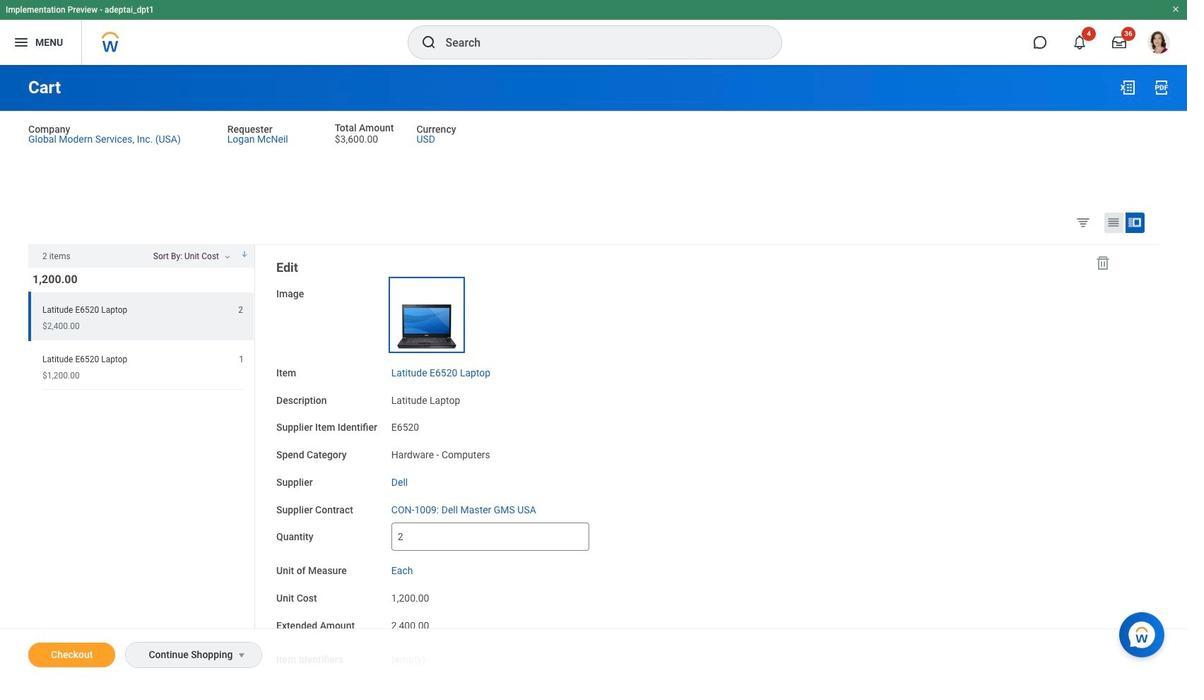 Task type: locate. For each thing, give the bounding box(es) containing it.
toggle to grid view image
[[1107, 216, 1121, 230]]

close environment banner image
[[1172, 5, 1181, 13]]

region
[[28, 245, 255, 681]]

justify image
[[13, 34, 30, 51]]

banner
[[0, 0, 1188, 65]]

export to excel image
[[1120, 79, 1137, 96]]

chevron down image
[[219, 254, 236, 264]]

option group
[[1073, 212, 1156, 236]]

e6520.jpg image
[[392, 280, 462, 351]]

toggle to list detail view image
[[1128, 216, 1143, 230]]

None text field
[[392, 523, 590, 552]]

select to filter grid data image
[[1076, 215, 1092, 230]]

search image
[[420, 34, 437, 51]]

Toggle to Grid view radio
[[1105, 213, 1124, 233]]

main content
[[0, 65, 1188, 681]]



Task type: vqa. For each thing, say whether or not it's contained in the screenshot.
Export to Excel image
yes



Task type: describe. For each thing, give the bounding box(es) containing it.
caret down image
[[234, 650, 251, 662]]

inbox large image
[[1113, 35, 1127, 49]]

arrow down image
[[236, 251, 253, 260]]

notifications large image
[[1073, 35, 1087, 49]]

hardware - computers element
[[392, 447, 491, 461]]

Search Workday  search field
[[446, 27, 753, 58]]

delete image
[[1095, 254, 1112, 271]]

view printable version (pdf) image
[[1154, 79, 1171, 96]]

profile logan mcneil image
[[1148, 31, 1171, 57]]

Toggle to List Detail view radio
[[1126, 213, 1145, 233]]

none text field inside navigation pane region
[[392, 523, 590, 552]]

item list list box
[[28, 268, 255, 390]]

navigation pane region
[[255, 245, 1130, 681]]



